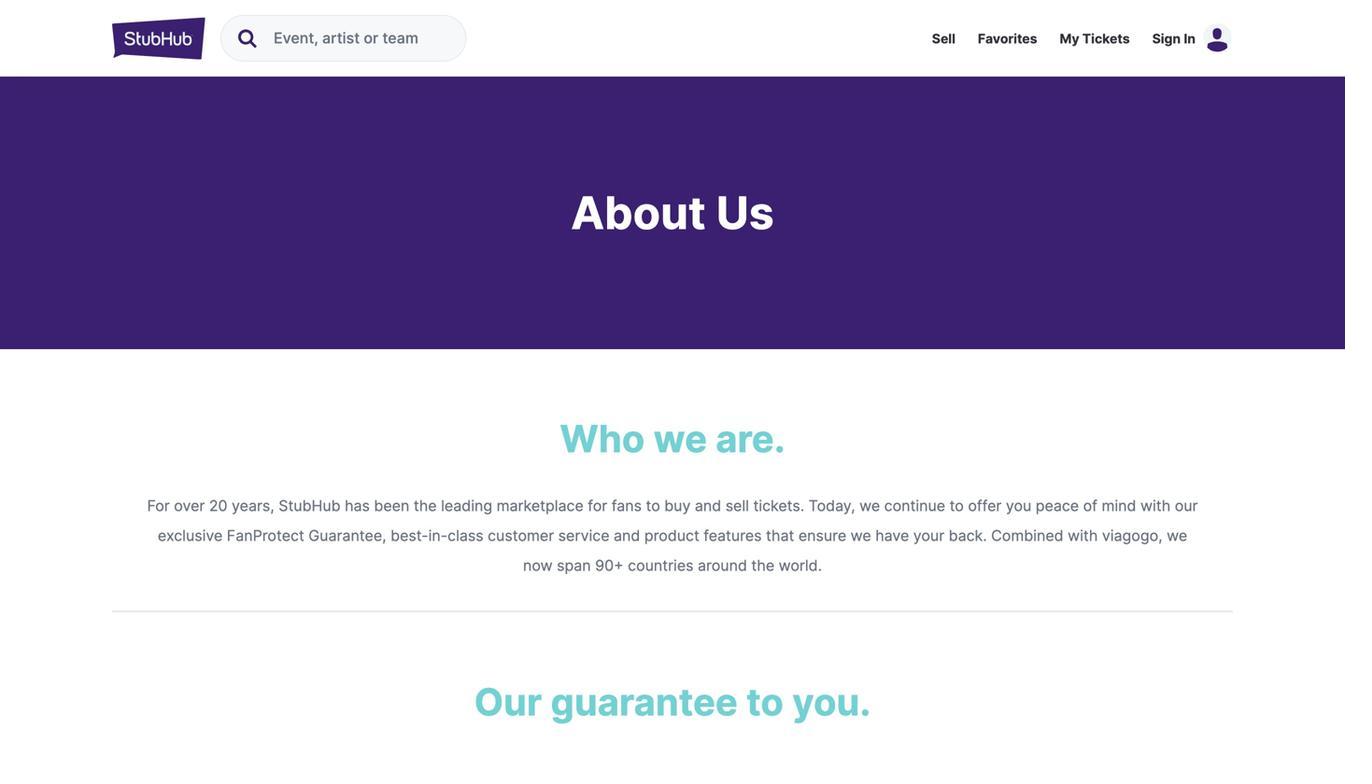 Task type: vqa. For each thing, say whether or not it's contained in the screenshot.
Sell
yes



Task type: locate. For each thing, give the bounding box(es) containing it.
our
[[474, 680, 542, 725]]

marketplace
[[497, 497, 584, 515]]

with left our
[[1141, 497, 1171, 515]]

0 vertical spatial with
[[1141, 497, 1171, 515]]

we
[[654, 416, 707, 462], [860, 497, 880, 515], [851, 527, 871, 545], [1167, 527, 1188, 545]]

in
[[1184, 31, 1196, 47]]

favorites
[[978, 31, 1038, 47]]

0 horizontal spatial with
[[1068, 527, 1098, 545]]

over
[[174, 497, 205, 515]]

1 horizontal spatial the
[[752, 557, 775, 575]]

the down that
[[752, 557, 775, 575]]

now
[[523, 557, 553, 575]]

leading
[[441, 497, 492, 515]]

1 horizontal spatial and
[[695, 497, 721, 515]]

to
[[646, 497, 660, 515], [950, 497, 964, 515], [747, 680, 784, 725]]

viagogo,
[[1102, 527, 1163, 545]]

and down fans
[[614, 527, 640, 545]]

20
[[209, 497, 228, 515]]

stubhub
[[279, 497, 341, 515]]

and left sell
[[695, 497, 721, 515]]

guarantee,
[[309, 527, 386, 545]]

0 horizontal spatial the
[[414, 497, 437, 515]]

world.
[[779, 557, 822, 575]]

and
[[695, 497, 721, 515], [614, 527, 640, 545]]

with down of
[[1068, 527, 1098, 545]]

sell
[[932, 31, 956, 47]]

0 vertical spatial and
[[695, 497, 721, 515]]

for over 20 years, stubhub has been the leading marketplace for fans to buy and sell tickets. today, we continue to offer you peace of mind with our exclusive fanprotect guarantee, best-in-class customer service and product features that ensure we have your back. combined with viagogo, we now span 90+ countries around the world.
[[147, 497, 1198, 575]]

offer
[[968, 497, 1002, 515]]

product
[[645, 527, 700, 545]]

my
[[1060, 31, 1080, 47]]

exclusive
[[158, 527, 223, 545]]

to left you.
[[747, 680, 784, 725]]

years,
[[232, 497, 274, 515]]

0 horizontal spatial and
[[614, 527, 640, 545]]

the up in-
[[414, 497, 437, 515]]

combined
[[991, 527, 1064, 545]]

to left offer
[[950, 497, 964, 515]]

1 vertical spatial the
[[752, 557, 775, 575]]

sign
[[1153, 31, 1181, 47]]

my tickets
[[1060, 31, 1130, 47]]

for
[[147, 497, 170, 515]]

90+
[[595, 557, 624, 575]]

features
[[704, 527, 762, 545]]

favorites link
[[978, 31, 1038, 47]]

our guarantee to you.
[[474, 680, 871, 725]]

buy
[[665, 497, 691, 515]]

who
[[560, 416, 645, 462]]

to left buy
[[646, 497, 660, 515]]

span
[[557, 557, 591, 575]]

fans
[[612, 497, 642, 515]]

about us
[[571, 186, 774, 240]]

the
[[414, 497, 437, 515], [752, 557, 775, 575]]

customer
[[488, 527, 554, 545]]

your
[[914, 527, 945, 545]]

have
[[876, 527, 909, 545]]

with
[[1141, 497, 1171, 515], [1068, 527, 1098, 545]]

2 horizontal spatial to
[[950, 497, 964, 515]]



Task type: describe. For each thing, give the bounding box(es) containing it.
continue
[[884, 497, 946, 515]]

you.
[[793, 680, 871, 725]]

mind
[[1102, 497, 1137, 515]]

1 vertical spatial with
[[1068, 527, 1098, 545]]

are.
[[716, 416, 785, 462]]

1 horizontal spatial to
[[747, 680, 784, 725]]

our
[[1175, 497, 1198, 515]]

best-
[[391, 527, 428, 545]]

tickets.
[[753, 497, 805, 515]]

of
[[1083, 497, 1098, 515]]

about
[[571, 186, 706, 240]]

you
[[1006, 497, 1032, 515]]

sell link
[[932, 31, 956, 47]]

Event, artist or team search field
[[259, 16, 463, 61]]

has
[[345, 497, 370, 515]]

sign in
[[1153, 31, 1196, 47]]

sign in link
[[1153, 31, 1196, 47]]

peace
[[1036, 497, 1079, 515]]

tickets
[[1083, 31, 1130, 47]]

1 vertical spatial and
[[614, 527, 640, 545]]

around
[[698, 557, 747, 575]]

who we are.
[[560, 416, 785, 462]]

in-
[[428, 527, 448, 545]]

we up have at the right bottom of the page
[[860, 497, 880, 515]]

my tickets link
[[1060, 31, 1130, 47]]

we up buy
[[654, 416, 707, 462]]

ensure
[[799, 527, 847, 545]]

we left have at the right bottom of the page
[[851, 527, 871, 545]]

for
[[588, 497, 607, 515]]

0 horizontal spatial to
[[646, 497, 660, 515]]

back.
[[949, 527, 987, 545]]

today,
[[809, 497, 855, 515]]

been
[[374, 497, 410, 515]]

sell
[[726, 497, 749, 515]]

0 vertical spatial the
[[414, 497, 437, 515]]

we down our
[[1167, 527, 1188, 545]]

us
[[716, 186, 774, 240]]

guarantee
[[551, 680, 738, 725]]

class
[[448, 527, 484, 545]]

countries
[[628, 557, 694, 575]]

1 horizontal spatial with
[[1141, 497, 1171, 515]]

fanprotect
[[227, 527, 304, 545]]

that
[[766, 527, 794, 545]]

stubhub image
[[112, 15, 206, 62]]

service
[[558, 527, 610, 545]]



